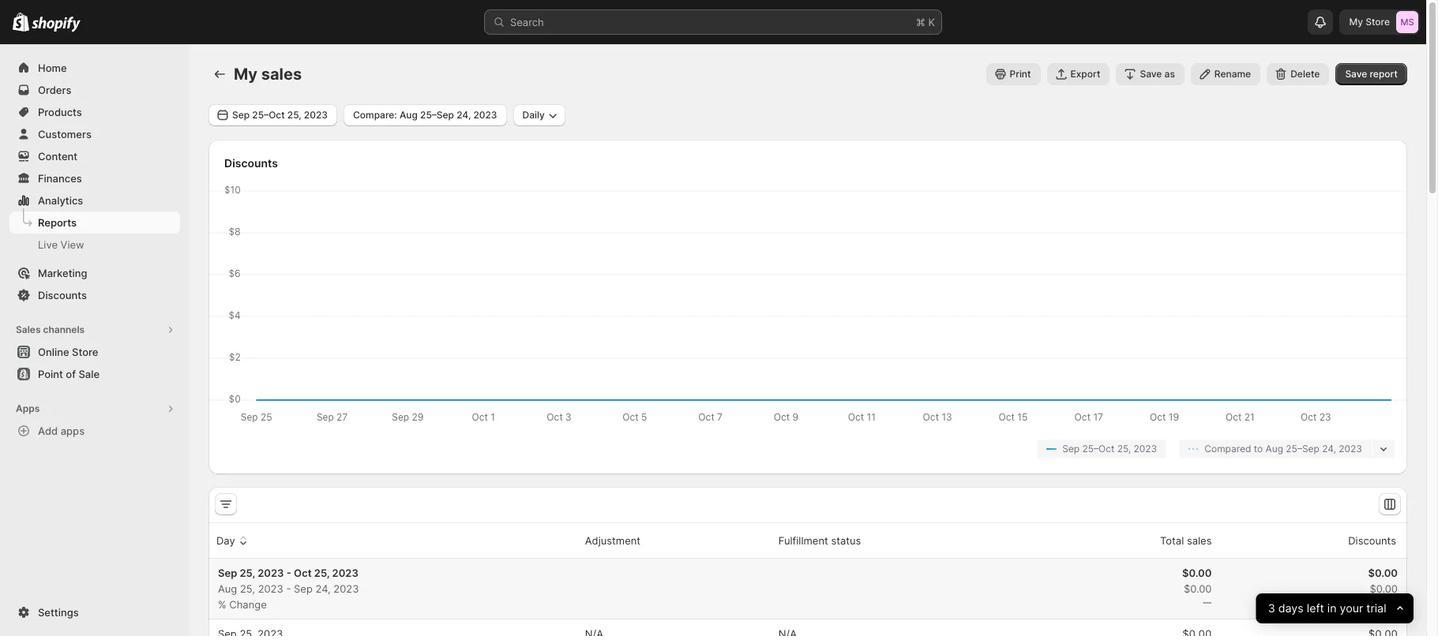 Task type: locate. For each thing, give the bounding box(es) containing it.
$0.00
[[1183, 567, 1212, 580], [1369, 567, 1398, 580], [1184, 583, 1212, 596], [1370, 583, 1398, 596]]

add
[[38, 425, 58, 438]]

store up sale
[[72, 346, 98, 359]]

sales up sep 25–oct 25, 2023 'dropdown button'
[[261, 65, 302, 84]]

25–oct
[[252, 109, 285, 121], [1083, 443, 1115, 455]]

1 vertical spatial 24,
[[1323, 443, 1337, 455]]

as
[[1165, 68, 1175, 80]]

view
[[61, 239, 84, 251]]

store inside button
[[72, 346, 98, 359]]

0 horizontal spatial 25–sep
[[420, 109, 454, 121]]

discounts inside discounts 'link'
[[38, 289, 87, 302]]

3 days left in your trial button
[[1257, 594, 1414, 624]]

finances
[[38, 172, 82, 185]]

1 horizontal spatial my
[[1350, 16, 1363, 28]]

marketing link
[[9, 262, 180, 284]]

sales
[[16, 324, 41, 336]]

2 vertical spatial discounts
[[1349, 535, 1397, 547]]

1 vertical spatial sep 25–oct 25, 2023
[[1063, 443, 1157, 455]]

add apps button
[[9, 420, 180, 442]]

daily
[[523, 109, 545, 121]]

0 horizontal spatial save
[[1140, 68, 1162, 80]]

0 horizontal spatial sep 25–oct 25, 2023
[[232, 109, 328, 121]]

1 vertical spatial -
[[286, 583, 291, 596]]

delete
[[1291, 68, 1320, 80]]

2023
[[304, 109, 328, 121], [473, 109, 497, 121], [1134, 443, 1157, 455], [1339, 443, 1363, 455], [258, 567, 284, 580], [332, 567, 359, 580], [258, 583, 283, 596], [334, 583, 359, 596]]

live view
[[38, 239, 84, 251]]

discounts down sep 25–oct 25, 2023 'dropdown button'
[[224, 156, 278, 170]]

0 vertical spatial 25–sep
[[420, 109, 454, 121]]

0 horizontal spatial discounts
[[38, 289, 87, 302]]

discounts button
[[1330, 526, 1399, 556]]

day
[[216, 535, 235, 547]]

fulfillment
[[779, 535, 828, 547]]

25–oct inside 'dropdown button'
[[252, 109, 285, 121]]

aug
[[400, 109, 418, 121], [1266, 443, 1284, 455], [218, 583, 237, 596]]

sep
[[232, 109, 250, 121], [1063, 443, 1080, 455], [218, 567, 237, 580], [294, 583, 313, 596]]

25–sep right to
[[1286, 443, 1320, 455]]

online store
[[38, 346, 98, 359]]

aug inside the sep 25, 2023 - oct 25, 2023 aug 25, 2023 - sep 24, 2023 % change
[[218, 583, 237, 596]]

live
[[38, 239, 58, 251]]

-
[[287, 567, 291, 580], [286, 583, 291, 596]]

sep inside 'dropdown button'
[[232, 109, 250, 121]]

total sales button
[[1142, 526, 1215, 556]]

save left as
[[1140, 68, 1162, 80]]

0 horizontal spatial 24,
[[316, 583, 331, 596]]

delete button
[[1267, 63, 1330, 85]]

1 vertical spatial sales
[[1187, 535, 1212, 547]]

point
[[38, 368, 63, 381]]

0 vertical spatial -
[[287, 567, 291, 580]]

my up sep 25–oct 25, 2023 'dropdown button'
[[234, 65, 258, 84]]

adjustment
[[585, 535, 641, 547]]

point of sale button
[[0, 363, 190, 385]]

sales right total
[[1187, 535, 1212, 547]]

sep 25–oct 25, 2023
[[232, 109, 328, 121], [1063, 443, 1157, 455]]

0 horizontal spatial my
[[234, 65, 258, 84]]

0 vertical spatial my
[[1350, 16, 1363, 28]]

my
[[1350, 16, 1363, 28], [234, 65, 258, 84]]

1 vertical spatial my
[[234, 65, 258, 84]]

0 vertical spatial discounts
[[224, 156, 278, 170]]

trial
[[1367, 602, 1387, 616]]

total
[[1160, 535, 1184, 547]]

discounts link
[[9, 284, 180, 306]]

25,
[[287, 109, 301, 121], [1117, 443, 1131, 455], [240, 567, 255, 580], [314, 567, 330, 580], [240, 583, 255, 596]]

25–sep inside dropdown button
[[420, 109, 454, 121]]

1 horizontal spatial sales
[[1187, 535, 1212, 547]]

1 vertical spatial discounts
[[38, 289, 87, 302]]

25–sep
[[420, 109, 454, 121], [1286, 443, 1320, 455]]

finances link
[[9, 167, 180, 190]]

0 horizontal spatial 25–oct
[[252, 109, 285, 121]]

0 vertical spatial store
[[1366, 16, 1390, 28]]

sale
[[79, 368, 100, 381]]

0 vertical spatial aug
[[400, 109, 418, 121]]

0 horizontal spatial aug
[[218, 583, 237, 596]]

sales for total sales
[[1187, 535, 1212, 547]]

store left 'my store' image
[[1366, 16, 1390, 28]]

%
[[218, 599, 226, 611]]

rename button
[[1191, 63, 1261, 85]]

settings
[[38, 607, 79, 619]]

status
[[831, 535, 861, 547]]

sales inside button
[[1187, 535, 1212, 547]]

reports link
[[9, 212, 180, 234]]

save
[[1140, 68, 1162, 80], [1346, 68, 1368, 80]]

settings link
[[9, 602, 180, 624]]

0 vertical spatial sales
[[261, 65, 302, 84]]

save left report
[[1346, 68, 1368, 80]]

customers
[[38, 128, 92, 141]]

2 horizontal spatial 24,
[[1323, 443, 1337, 455]]

home
[[38, 62, 67, 74]]

print
[[1010, 68, 1031, 80]]

2 horizontal spatial discounts
[[1349, 535, 1397, 547]]

2 vertical spatial aug
[[218, 583, 237, 596]]

point of sale
[[38, 368, 100, 381]]

discounts up no change image
[[1349, 535, 1397, 547]]

1 save from the left
[[1140, 68, 1162, 80]]

apps
[[16, 403, 40, 415]]

0 vertical spatial sep 25–oct 25, 2023
[[232, 109, 328, 121]]

of
[[66, 368, 76, 381]]

0 horizontal spatial store
[[72, 346, 98, 359]]

0 vertical spatial 25–oct
[[252, 109, 285, 121]]

1 horizontal spatial save
[[1346, 68, 1368, 80]]

1 vertical spatial 25–oct
[[1083, 443, 1115, 455]]

my for my sales
[[234, 65, 258, 84]]

0 horizontal spatial sales
[[261, 65, 302, 84]]

discounts down 'marketing' at the left of the page
[[38, 289, 87, 302]]

shopify image
[[13, 13, 29, 32]]

1 horizontal spatial 25–sep
[[1286, 443, 1320, 455]]

aug right compare:
[[400, 109, 418, 121]]

my left 'my store' image
[[1350, 16, 1363, 28]]

1 horizontal spatial store
[[1366, 16, 1390, 28]]

aug up %
[[218, 583, 237, 596]]

1 vertical spatial store
[[72, 346, 98, 359]]

⌘ k
[[916, 16, 935, 28]]

store
[[1366, 16, 1390, 28], [72, 346, 98, 359]]

1 horizontal spatial sep 25–oct 25, 2023
[[1063, 443, 1157, 455]]

1 horizontal spatial 24,
[[457, 109, 471, 121]]

2 save from the left
[[1346, 68, 1368, 80]]

orders link
[[9, 79, 180, 101]]

2 vertical spatial 24,
[[316, 583, 331, 596]]

store for online store
[[72, 346, 98, 359]]

content
[[38, 150, 78, 163]]

my store
[[1350, 16, 1390, 28]]

1 horizontal spatial aug
[[400, 109, 418, 121]]

change
[[229, 599, 267, 611]]

add apps
[[38, 425, 85, 438]]

aug right to
[[1266, 443, 1284, 455]]

sales channels button
[[9, 319, 180, 341]]

25–sep right compare:
[[420, 109, 454, 121]]

customers link
[[9, 123, 180, 145]]

24, inside the sep 25, 2023 - oct 25, 2023 aug 25, 2023 - sep 24, 2023 % change
[[316, 583, 331, 596]]

no change image
[[1203, 597, 1212, 610]]

sales
[[261, 65, 302, 84], [1187, 535, 1212, 547]]

2 horizontal spatial aug
[[1266, 443, 1284, 455]]

no change image
[[1390, 597, 1398, 610]]

total sales
[[1160, 535, 1212, 547]]

discounts inside discounts button
[[1349, 535, 1397, 547]]

discounts
[[224, 156, 278, 170], [38, 289, 87, 302], [1349, 535, 1397, 547]]

24,
[[457, 109, 471, 121], [1323, 443, 1337, 455], [316, 583, 331, 596]]

analytics
[[38, 194, 83, 207]]

0 vertical spatial 24,
[[457, 109, 471, 121]]

⌘
[[916, 16, 926, 28]]



Task type: vqa. For each thing, say whether or not it's contained in the screenshot.
bottom the Search collections text field
no



Task type: describe. For each thing, give the bounding box(es) containing it.
save as
[[1140, 68, 1175, 80]]

save report
[[1346, 68, 1398, 80]]

compared
[[1205, 443, 1252, 455]]

search
[[510, 16, 544, 28]]

channels
[[43, 324, 85, 336]]

daily button
[[513, 104, 565, 126]]

export
[[1071, 68, 1101, 80]]

your
[[1340, 602, 1364, 616]]

2023 inside dropdown button
[[473, 109, 497, 121]]

compared to aug 25–sep 24, 2023
[[1205, 443, 1363, 455]]

content link
[[9, 145, 180, 167]]

fulfillment status button
[[776, 526, 879, 556]]

online store button
[[0, 341, 190, 363]]

days
[[1279, 602, 1304, 616]]

oct
[[294, 567, 312, 580]]

apps button
[[9, 398, 180, 420]]

live view link
[[9, 234, 180, 256]]

export button
[[1047, 63, 1110, 85]]

k
[[929, 16, 935, 28]]

25, inside 'dropdown button'
[[287, 109, 301, 121]]

online store link
[[9, 341, 180, 363]]

marketing
[[38, 267, 87, 280]]

aug inside the compare: aug 25–sep 24, 2023 dropdown button
[[400, 109, 418, 121]]

save for save report
[[1346, 68, 1368, 80]]

my store image
[[1397, 11, 1419, 33]]

1 vertical spatial 25–sep
[[1286, 443, 1320, 455]]

2 - from the top
[[286, 583, 291, 596]]

sep 25–oct 25, 2023 inside sep 25–oct 25, 2023 'dropdown button'
[[232, 109, 328, 121]]

reports
[[38, 216, 77, 229]]

save for save as
[[1140, 68, 1162, 80]]

left
[[1307, 602, 1325, 616]]

sales channels
[[16, 324, 85, 336]]

1 vertical spatial aug
[[1266, 443, 1284, 455]]

1 - from the top
[[287, 567, 291, 580]]

orders
[[38, 84, 71, 96]]

sep 25–oct 25, 2023 button
[[209, 104, 337, 126]]

fulfillment status
[[779, 535, 861, 547]]

my for my store
[[1350, 16, 1363, 28]]

sep 25, 2023 - oct 25, 2023 aug 25, 2023 - sep 24, 2023 % change
[[218, 567, 359, 611]]

save as button
[[1117, 63, 1185, 85]]

24, inside dropdown button
[[457, 109, 471, 121]]

save report button
[[1336, 63, 1408, 85]]

2023 inside 'dropdown button'
[[304, 109, 328, 121]]

compare: aug 25–sep 24, 2023
[[353, 109, 497, 121]]

to
[[1254, 443, 1263, 455]]

1 horizontal spatial discounts
[[224, 156, 278, 170]]

store for my store
[[1366, 16, 1390, 28]]

compare: aug 25–sep 24, 2023 button
[[344, 104, 507, 126]]

my sales
[[234, 65, 302, 84]]

rename
[[1215, 68, 1251, 80]]

day button
[[214, 526, 253, 556]]

analytics link
[[9, 190, 180, 212]]

print button
[[986, 63, 1041, 85]]

products link
[[9, 101, 180, 123]]

3
[[1269, 602, 1276, 616]]

point of sale link
[[9, 363, 180, 385]]

in
[[1328, 602, 1337, 616]]

online
[[38, 346, 69, 359]]

report
[[1370, 68, 1398, 80]]

home link
[[9, 57, 180, 79]]

apps
[[61, 425, 85, 438]]

sales for my sales
[[261, 65, 302, 84]]

1 horizontal spatial 25–oct
[[1083, 443, 1115, 455]]

compare:
[[353, 109, 397, 121]]

products
[[38, 106, 82, 118]]

shopify image
[[32, 16, 81, 32]]

adjustment button
[[583, 526, 659, 556]]

3 days left in your trial
[[1269, 602, 1387, 616]]



